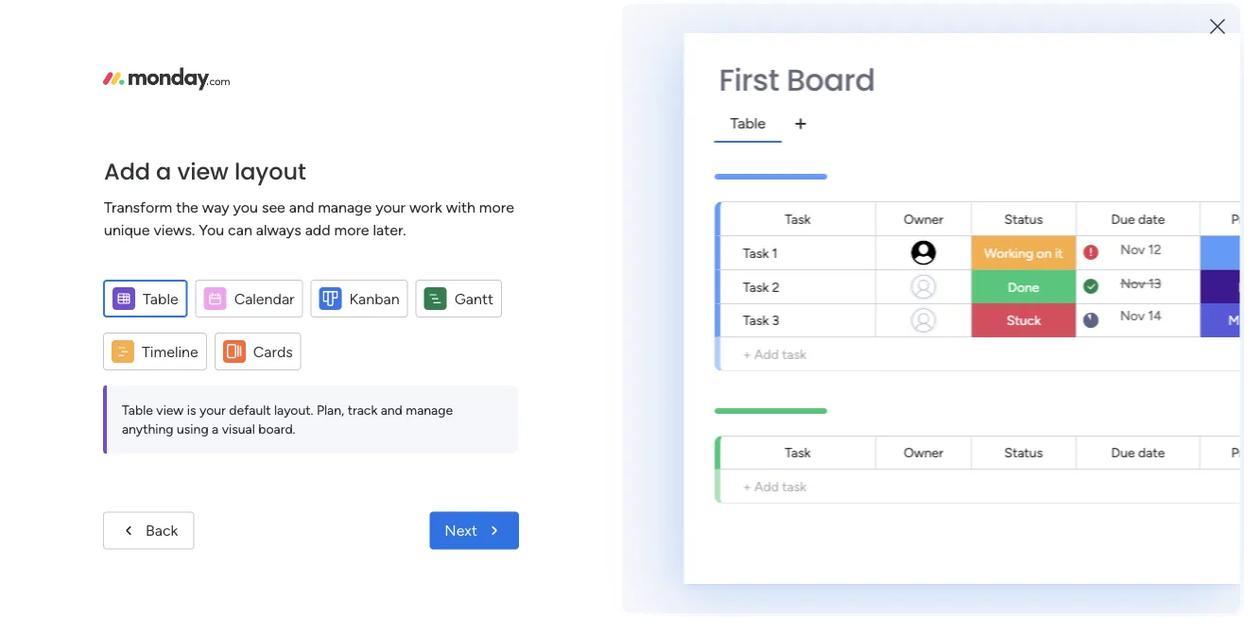 Task type: vqa. For each thing, say whether or not it's contained in the screenshot.
INSTALL OUR MOBILE APP
yes



Task type: describe. For each thing, give the bounding box(es) containing it.
feed
[[380, 451, 416, 471]]

can
[[228, 221, 252, 239]]

upload
[[979, 200, 1025, 217]]

and inside table view is your default layout. plan, track and manage anything using a visual board.
[[381, 402, 403, 418]]

1 + from the top
[[743, 346, 751, 362]]

content.
[[96, 296, 145, 312]]

complete
[[979, 272, 1042, 289]]

this
[[62, 275, 83, 291]]

next
[[445, 522, 477, 540]]

>
[[453, 377, 461, 393]]

made
[[988, 579, 1025, 597]]

2 task from the top
[[782, 478, 806, 494]]

request to join button
[[68, 337, 173, 367]]

1 vertical spatial workspace
[[496, 377, 560, 393]]

default
[[229, 402, 271, 418]]

minutes
[[1102, 556, 1156, 574]]

cards button
[[214, 333, 301, 371]]

help button
[[1084, 563, 1150, 595]]

upload your photo
[[979, 200, 1098, 217]]

access
[[324, 82, 371, 100]]

boost
[[943, 556, 983, 574]]

view inside table view is your default layout. plan, track and manage anything using a visual board.
[[156, 402, 184, 418]]

request
[[76, 344, 125, 360]]

(0/1)
[[1119, 248, 1149, 265]]

1 task from the top
[[782, 346, 806, 362]]

2 due from the top
[[1111, 445, 1135, 461]]

team
[[1018, 248, 1052, 265]]

board
[[786, 59, 875, 101]]

Search in workspace field
[[40, 188, 158, 209]]

is
[[187, 402, 196, 418]]

kanban
[[349, 290, 400, 308]]

calendar button
[[195, 280, 303, 318]]

your inside boost your workflow in minutes with ready-made templates
[[987, 556, 1017, 574]]

always
[[256, 221, 301, 239]]

circle o image
[[961, 226, 973, 240]]

0
[[490, 453, 499, 469]]

task for task 3
[[743, 312, 768, 329]]

our
[[1020, 296, 1044, 313]]

track
[[348, 402, 377, 418]]

the
[[176, 198, 198, 216]]

enable desktop notifications link
[[961, 222, 1216, 243]]

manage inside table view is your default layout. plan, track and manage anything using a visual board.
[[406, 402, 453, 418]]

task for task 2
[[743, 279, 768, 295]]

0 vertical spatial a
[[156, 156, 171, 188]]

help
[[1100, 569, 1134, 588]]

2 + from the top
[[743, 478, 751, 494]]

0 vertical spatial more
[[479, 198, 514, 216]]

table for table view is your default layout. plan, track and manage anything using a visual board.
[[122, 402, 153, 418]]

desktop
[[1026, 224, 1079, 241]]

join
[[144, 344, 165, 360]]

your inside transform the way you see and manage your work with more unique views. you can always add more later.
[[375, 198, 406, 216]]

table for table
[[143, 290, 178, 308]]

your
[[1028, 200, 1057, 217]]

you
[[199, 221, 224, 239]]

boost your workflow in minutes with ready-made templates
[[943, 556, 1190, 597]]

calendar
[[234, 290, 294, 308]]

browse
[[22, 151, 66, 167]]

1 pri from the top
[[1231, 211, 1244, 227]]

update
[[319, 451, 376, 471]]

using
[[177, 421, 209, 437]]

ready-
[[943, 579, 988, 597]]

notifications
[[1082, 224, 1165, 241]]

close recently visited image
[[292, 154, 315, 177]]

2 + add task from the top
[[743, 478, 806, 494]]

invite
[[979, 248, 1015, 265]]

views.
[[154, 221, 195, 239]]

circle o image for complete
[[961, 274, 973, 288]]

inbox image
[[954, 13, 973, 32]]

complete profile
[[979, 272, 1086, 289]]

with inside boost your workflow in minutes with ready-made templates
[[1160, 556, 1190, 574]]

my workspaces
[[319, 515, 440, 535]]

task 2
[[743, 279, 779, 295]]

quickly access your recent boards, inbox and workspaces
[[269, 82, 662, 100]]

0 vertical spatial view
[[177, 156, 229, 188]]

to inside request to join button
[[128, 344, 140, 360]]

invite team members (0/1) link
[[961, 246, 1216, 267]]

enable
[[979, 224, 1022, 241]]

later.
[[373, 221, 406, 239]]

circle o image for install
[[961, 298, 973, 312]]

work management > main workspace link
[[307, 192, 572, 405]]

join this workspace to create content.
[[34, 275, 208, 312]]

task 3
[[743, 312, 779, 329]]

your inside table view is your default layout. plan, track and manage anything using a visual board.
[[199, 402, 226, 418]]

layout.
[[274, 402, 313, 418]]

recent
[[409, 82, 453, 100]]

my
[[319, 515, 343, 535]]

templates
[[1029, 579, 1097, 597]]

upload your photo link
[[961, 198, 1216, 219]]

apps image
[[1037, 13, 1056, 32]]

and inside transform the way you see and manage your work with more unique views. you can always add more later.
[[289, 198, 314, 216]]

workspaces for my workspaces
[[347, 515, 440, 535]]

mobile
[[1047, 296, 1090, 313]]

work inside transform the way you see and manage your work with more unique views. you can always add more later.
[[409, 198, 442, 216]]

browse workspaces
[[22, 151, 139, 167]]

2 owner from the top
[[903, 445, 943, 461]]

cards
[[253, 343, 293, 361]]



Task type: locate. For each thing, give the bounding box(es) containing it.
install our mobile app
[[979, 296, 1120, 313]]

1 vertical spatial a
[[212, 421, 219, 437]]

management
[[371, 377, 449, 393]]

and up "add"
[[289, 198, 314, 216]]

due date
[[1111, 211, 1165, 227], [1111, 445, 1165, 461]]

more
[[479, 198, 514, 216], [334, 221, 369, 239]]

0 horizontal spatial with
[[446, 198, 475, 216]]

back
[[146, 522, 178, 540]]

0 horizontal spatial workspace
[[87, 275, 151, 291]]

to left 'join'
[[128, 344, 140, 360]]

request to join
[[76, 344, 165, 360]]

1 vertical spatial workspaces
[[69, 151, 139, 167]]

0 vertical spatial and
[[552, 82, 577, 100]]

your right is
[[199, 402, 226, 418]]

to left create
[[154, 275, 166, 291]]

complete profile link
[[961, 270, 1216, 291]]

in
[[1087, 556, 1098, 574]]

with
[[446, 198, 475, 216], [1160, 556, 1190, 574]]

task for task 1
[[743, 245, 768, 261]]

gantt
[[454, 290, 493, 308]]

your left recent
[[375, 82, 405, 100]]

members
[[1056, 248, 1115, 265]]

0 vertical spatial date
[[1138, 211, 1165, 227]]

install
[[979, 296, 1017, 313]]

boards,
[[457, 82, 507, 100]]

layout
[[234, 156, 306, 188]]

table
[[143, 290, 178, 308], [122, 402, 153, 418]]

more up "gantt"
[[479, 198, 514, 216]]

owner
[[903, 211, 943, 227], [903, 445, 943, 461]]

to
[[154, 275, 166, 291], [128, 344, 140, 360]]

2 pri from the top
[[1231, 445, 1244, 461]]

1 horizontal spatial with
[[1160, 556, 1190, 574]]

back button
[[103, 512, 194, 550]]

view
[[177, 156, 229, 188], [156, 402, 184, 418]]

2 vertical spatial and
[[381, 402, 403, 418]]

0 vertical spatial to
[[154, 275, 166, 291]]

1 vertical spatial due date
[[1111, 445, 1165, 461]]

way
[[202, 198, 229, 216]]

workspace up content.
[[87, 275, 151, 291]]

first
[[719, 59, 779, 101]]

1 due date from the top
[[1111, 211, 1165, 227]]

install our mobile app link
[[961, 294, 1216, 316]]

join
[[34, 275, 58, 291]]

a right using
[[212, 421, 219, 437]]

circle o image left install
[[961, 298, 973, 312]]

next button
[[429, 512, 519, 550]]

1 circle o image from the top
[[961, 202, 973, 216]]

ruby anderson image
[[1191, 8, 1221, 38]]

1 vertical spatial owner
[[903, 445, 943, 461]]

app
[[1093, 296, 1120, 313]]

0 horizontal spatial more
[[334, 221, 369, 239]]

work inside work management > main workspace link
[[339, 377, 368, 393]]

0 horizontal spatial workspaces
[[69, 151, 139, 167]]

circle o image
[[961, 202, 973, 216], [961, 250, 973, 264], [961, 274, 973, 288], [961, 298, 973, 312]]

1 status from the top
[[1004, 211, 1042, 227]]

a
[[156, 156, 171, 188], [212, 421, 219, 437]]

1 horizontal spatial a
[[212, 421, 219, 437]]

a up transform
[[156, 156, 171, 188]]

1 horizontal spatial work
[[409, 198, 442, 216]]

timeline
[[142, 343, 198, 361]]

0 vertical spatial task
[[782, 346, 806, 362]]

1 + add task from the top
[[743, 346, 806, 362]]

circle o image inside install our mobile app link
[[961, 298, 973, 312]]

circle o image for invite
[[961, 250, 973, 264]]

see
[[262, 198, 285, 216]]

0 vertical spatial table
[[143, 290, 178, 308]]

0 vertical spatial workspaces
[[581, 82, 662, 100]]

table button
[[103, 280, 188, 318]]

workspaces for browse workspaces
[[69, 151, 139, 167]]

you
[[233, 198, 258, 216]]

1 vertical spatial status
[[1004, 445, 1042, 461]]

anything
[[122, 421, 174, 437]]

circle o image inside complete profile link
[[961, 274, 973, 288]]

1 vertical spatial date
[[1138, 445, 1165, 461]]

0 vertical spatial manage
[[318, 198, 372, 216]]

1 due from the top
[[1111, 211, 1135, 227]]

transform
[[104, 198, 172, 216]]

pri
[[1231, 211, 1244, 227], [1231, 445, 1244, 461]]

1 vertical spatial task
[[782, 478, 806, 494]]

inbox
[[511, 82, 549, 100]]

profile
[[1046, 272, 1086, 289]]

with right "minutes"
[[1160, 556, 1190, 574]]

table up the anything at the left bottom of the page
[[122, 402, 153, 418]]

open update feed (inbox) image
[[292, 450, 315, 473]]

workspaces inside browse workspaces button
[[69, 151, 139, 167]]

0 horizontal spatial and
[[289, 198, 314, 216]]

0 horizontal spatial to
[[128, 344, 140, 360]]

help image
[[1125, 13, 1144, 32]]

add
[[104, 156, 150, 188], [754, 346, 778, 362], [754, 478, 778, 494]]

photo
[[1060, 200, 1098, 217]]

view up way
[[177, 156, 229, 188]]

workspace
[[87, 275, 151, 291], [496, 377, 560, 393]]

+
[[743, 346, 751, 362], [743, 478, 751, 494]]

0 horizontal spatial work
[[339, 377, 368, 393]]

0 vertical spatial pri
[[1231, 211, 1244, 227]]

1 horizontal spatial more
[[479, 198, 514, 216]]

with inside transform the way you see and manage your work with more unique views. you can always add more later.
[[446, 198, 475, 216]]

a inside table view is your default layout. plan, track and manage anything using a visual board.
[[212, 421, 219, 437]]

logo image
[[103, 68, 230, 90]]

1 horizontal spatial and
[[381, 402, 403, 418]]

circle o image inside the upload your photo link
[[961, 202, 973, 216]]

workspace inside join this workspace to create content.
[[87, 275, 151, 291]]

+ add task
[[743, 346, 806, 362], [743, 478, 806, 494]]

create
[[170, 275, 208, 291]]

add a view layout
[[104, 156, 306, 188]]

1 vertical spatial with
[[1160, 556, 1190, 574]]

circle o image for upload
[[961, 202, 973, 216]]

0 vertical spatial + add task
[[743, 346, 806, 362]]

with up gantt button
[[446, 198, 475, 216]]

1 horizontal spatial workspace
[[496, 377, 560, 393]]

0 horizontal spatial a
[[156, 156, 171, 188]]

circle o image inside invite team members (0/1) link
[[961, 250, 973, 264]]

3 circle o image from the top
[[961, 274, 973, 288]]

0 vertical spatial add
[[104, 156, 150, 188]]

workspaces right inbox
[[581, 82, 662, 100]]

kanban button
[[311, 280, 408, 318]]

2
[[772, 279, 779, 295]]

visual
[[222, 421, 255, 437]]

view left is
[[156, 402, 184, 418]]

manage up "add"
[[318, 198, 372, 216]]

1 vertical spatial + add task
[[743, 478, 806, 494]]

and right track
[[381, 402, 403, 418]]

quickly
[[269, 82, 321, 100]]

workflow
[[1021, 556, 1083, 574]]

circle o image up circle o icon
[[961, 202, 973, 216]]

2 horizontal spatial and
[[552, 82, 577, 100]]

table inside table view is your default layout. plan, track and manage anything using a visual board.
[[122, 402, 153, 418]]

task 1
[[743, 245, 777, 261]]

2 vertical spatial add
[[754, 478, 778, 494]]

1 vertical spatial work
[[339, 377, 368, 393]]

0 vertical spatial work
[[409, 198, 442, 216]]

2 horizontal spatial workspaces
[[581, 82, 662, 100]]

2 status from the top
[[1004, 445, 1042, 461]]

1 vertical spatial more
[[334, 221, 369, 239]]

1 vertical spatial view
[[156, 402, 184, 418]]

1
[[772, 245, 777, 261]]

1 vertical spatial to
[[128, 344, 140, 360]]

1 vertical spatial and
[[289, 198, 314, 216]]

4 circle o image from the top
[[961, 298, 973, 312]]

component image
[[316, 375, 333, 392]]

2 date from the top
[[1138, 445, 1165, 461]]

your up the made
[[987, 556, 1017, 574]]

1 horizontal spatial to
[[154, 275, 166, 291]]

workspaces right my
[[347, 515, 440, 535]]

to inside join this workspace to create content.
[[154, 275, 166, 291]]

1 owner from the top
[[903, 211, 943, 227]]

0 vertical spatial owner
[[903, 211, 943, 227]]

your up later. on the top of page
[[375, 198, 406, 216]]

2 vertical spatial workspaces
[[347, 515, 440, 535]]

notifications image
[[912, 13, 931, 32]]

templates image image
[[949, 408, 1199, 539]]

workspace right the main
[[496, 377, 560, 393]]

task
[[784, 211, 810, 227], [743, 245, 768, 261], [743, 279, 768, 295], [743, 312, 768, 329], [784, 445, 810, 461]]

1 date from the top
[[1138, 211, 1165, 227]]

2 circle o image from the top
[[961, 250, 973, 264]]

0 vertical spatial workspace
[[87, 275, 151, 291]]

enable desktop notifications
[[979, 224, 1165, 241]]

0 vertical spatial status
[[1004, 211, 1042, 227]]

0 vertical spatial with
[[446, 198, 475, 216]]

main
[[464, 377, 493, 393]]

search everything image
[[1083, 13, 1102, 32]]

your
[[375, 82, 405, 100], [375, 198, 406, 216], [199, 402, 226, 418], [987, 556, 1017, 574]]

invite members image
[[995, 13, 1014, 32]]

0 vertical spatial due
[[1111, 211, 1135, 227]]

circle o image left complete
[[961, 274, 973, 288]]

work management > main workspace
[[339, 377, 560, 393]]

table up the timeline button
[[143, 290, 178, 308]]

browse workspaces button
[[13, 143, 188, 174]]

plan,
[[317, 402, 344, 418]]

2 due date from the top
[[1111, 445, 1165, 461]]

1 vertical spatial table
[[122, 402, 153, 418]]

1 horizontal spatial workspaces
[[347, 515, 440, 535]]

3
[[772, 312, 779, 329]]

status
[[1004, 211, 1042, 227], [1004, 445, 1042, 461]]

manage down the management
[[406, 402, 453, 418]]

task
[[782, 346, 806, 362], [782, 478, 806, 494]]

1 vertical spatial manage
[[406, 402, 453, 418]]

0 vertical spatial due date
[[1111, 211, 1165, 227]]

invite team members (0/1)
[[979, 248, 1149, 265]]

1 vertical spatial due
[[1111, 445, 1135, 461]]

update feed (inbox)
[[319, 451, 476, 471]]

due
[[1111, 211, 1135, 227], [1111, 445, 1135, 461]]

transform the way you see and manage your work with more unique views. you can always add more later.
[[104, 198, 514, 239]]

1 horizontal spatial manage
[[406, 402, 453, 418]]

unique
[[104, 221, 150, 239]]

workspaces up search in workspace field
[[69, 151, 139, 167]]

1 vertical spatial +
[[743, 478, 751, 494]]

manage inside transform the way you see and manage your work with more unique views. you can always add more later.
[[318, 198, 372, 216]]

first board
[[719, 59, 875, 101]]

board.
[[258, 421, 295, 437]]

more right "add"
[[334, 221, 369, 239]]

1 vertical spatial pri
[[1231, 445, 1244, 461]]

0 vertical spatial +
[[743, 346, 751, 362]]

and right inbox
[[552, 82, 577, 100]]

table inside 'button'
[[143, 290, 178, 308]]

timeline button
[[103, 333, 207, 371]]

circle o image down circle o icon
[[961, 250, 973, 264]]

table view is your default layout. plan, track and manage anything using a visual board.
[[122, 402, 453, 437]]

0 horizontal spatial manage
[[318, 198, 372, 216]]

1 vertical spatial add
[[754, 346, 778, 362]]



